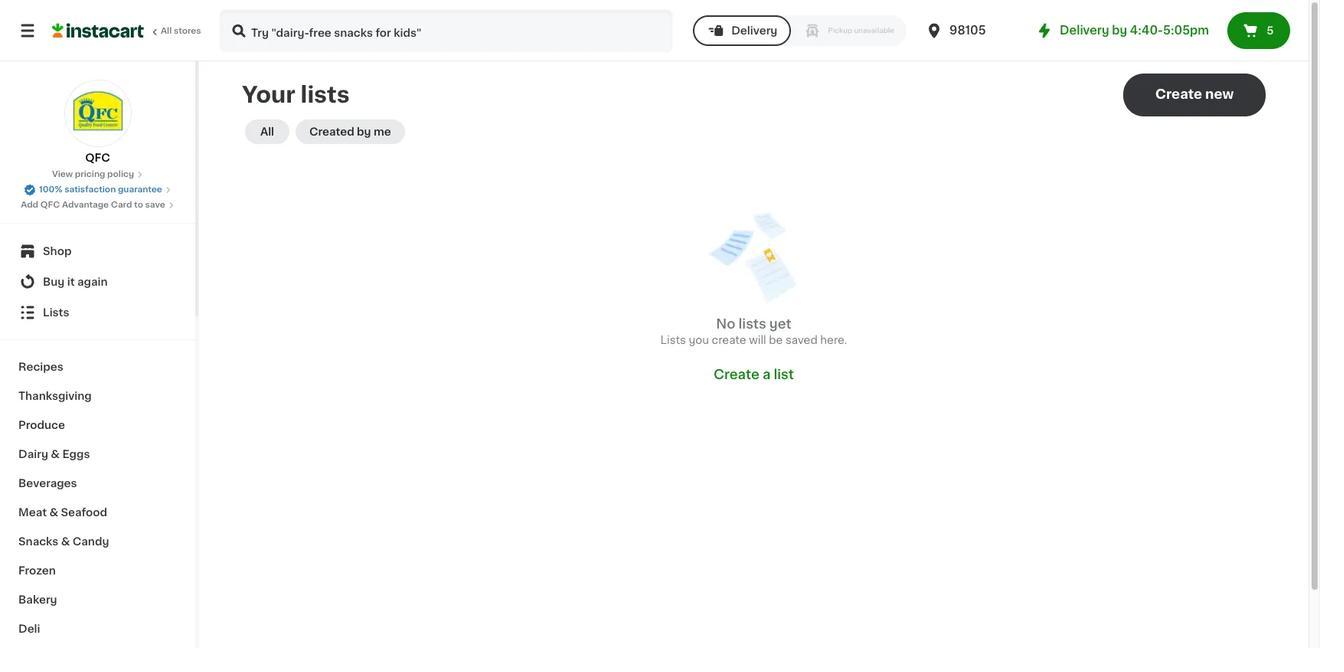 Task type: describe. For each thing, give the bounding box(es) containing it.
stores
[[174, 27, 201, 35]]

created
[[310, 126, 354, 137]]

created by me button
[[296, 120, 405, 144]]

your
[[242, 84, 296, 106]]

qfc logo image
[[64, 80, 131, 147]]

seafood
[[61, 507, 107, 518]]

produce
[[18, 420, 65, 431]]

produce link
[[9, 411, 186, 440]]

frozen
[[18, 565, 56, 576]]

view pricing policy
[[52, 170, 134, 179]]

qfc inside add qfc advantage card to save link
[[40, 201, 60, 209]]

100% satisfaction guarantee button
[[24, 181, 172, 196]]

add qfc advantage card to save
[[21, 201, 165, 209]]

deli link
[[9, 614, 186, 644]]

list
[[774, 369, 794, 381]]

service type group
[[694, 15, 907, 46]]

qfc link
[[64, 80, 131, 165]]

policy
[[107, 170, 134, 179]]

here.
[[821, 335, 848, 346]]

thanksgiving
[[18, 391, 92, 401]]

delivery for delivery
[[732, 25, 778, 36]]

create for create new
[[1156, 88, 1203, 100]]

created by me
[[310, 126, 391, 137]]

me
[[374, 126, 391, 137]]

a
[[763, 369, 771, 381]]

card
[[111, 201, 132, 209]]

all stores link
[[52, 9, 202, 52]]

bakery link
[[9, 585, 186, 614]]

view pricing policy link
[[52, 169, 143, 181]]

view
[[52, 170, 73, 179]]

all stores
[[161, 27, 201, 35]]

recipes
[[18, 362, 63, 372]]

create new button
[[1124, 74, 1266, 116]]

all button
[[245, 120, 290, 144]]

yet
[[770, 318, 792, 330]]

lists link
[[9, 297, 186, 328]]

shop
[[43, 246, 72, 257]]

deli
[[18, 624, 40, 634]]

100%
[[39, 185, 62, 194]]

saved
[[786, 335, 818, 346]]

delivery by 4:40-5:05pm link
[[1036, 21, 1210, 40]]

no
[[717, 318, 736, 330]]



Task type: vqa. For each thing, say whether or not it's contained in the screenshot.
Email address millerjeremy500@gmail.com
no



Task type: locate. For each thing, give the bounding box(es) containing it.
all inside button
[[260, 126, 274, 137]]

you
[[689, 335, 709, 346]]

new
[[1206, 88, 1234, 100]]

1 horizontal spatial lists
[[661, 335, 686, 346]]

& right meat
[[49, 507, 58, 518]]

0 vertical spatial by
[[1113, 25, 1128, 36]]

no lists yet lists you create will be saved here.
[[661, 318, 848, 346]]

eggs
[[62, 449, 90, 460]]

shop link
[[9, 236, 186, 267]]

by for created
[[357, 126, 371, 137]]

1 vertical spatial by
[[357, 126, 371, 137]]

None search field
[[219, 9, 674, 52]]

0 vertical spatial create
[[1156, 88, 1203, 100]]

Search field
[[221, 11, 672, 51]]

lists up will
[[739, 318, 767, 330]]

all for all stores
[[161, 27, 172, 35]]

advantage
[[62, 201, 109, 209]]

& left eggs
[[51, 449, 60, 460]]

delivery button
[[694, 15, 792, 46]]

by left me
[[357, 126, 371, 137]]

& for meat
[[49, 507, 58, 518]]

bakery
[[18, 595, 57, 605]]

lists inside no lists yet lists you create will be saved here.
[[739, 318, 767, 330]]

& for snacks
[[61, 536, 70, 547]]

0 horizontal spatial qfc
[[40, 201, 60, 209]]

lists inside no lists yet lists you create will be saved here.
[[661, 335, 686, 346]]

0 vertical spatial lists
[[301, 84, 350, 106]]

create for create a list
[[714, 369, 760, 381]]

5
[[1267, 25, 1274, 36]]

0 horizontal spatial lists
[[43, 307, 69, 318]]

all left stores
[[161, 27, 172, 35]]

1 horizontal spatial by
[[1113, 25, 1128, 36]]

to
[[134, 201, 143, 209]]

snacks
[[18, 536, 58, 547]]

4:40-
[[1131, 25, 1164, 36]]

lists for no
[[739, 318, 767, 330]]

instacart logo image
[[52, 21, 144, 40]]

by inside button
[[357, 126, 371, 137]]

by
[[1113, 25, 1128, 36], [357, 126, 371, 137]]

1 horizontal spatial create
[[1156, 88, 1203, 100]]

& for dairy
[[51, 449, 60, 460]]

98105
[[950, 25, 986, 36]]

delivery for delivery by 4:40-5:05pm
[[1060, 25, 1110, 36]]

&
[[51, 449, 60, 460], [49, 507, 58, 518], [61, 536, 70, 547]]

1 horizontal spatial qfc
[[85, 152, 110, 163]]

qfc inside qfc 'link'
[[85, 152, 110, 163]]

1 vertical spatial all
[[260, 126, 274, 137]]

save
[[145, 201, 165, 209]]

create
[[712, 335, 747, 346]]

buy it again link
[[9, 267, 186, 297]]

0 horizontal spatial delivery
[[732, 25, 778, 36]]

all down your
[[260, 126, 274, 137]]

delivery
[[1060, 25, 1110, 36], [732, 25, 778, 36]]

buy it again
[[43, 277, 108, 287]]

1 horizontal spatial delivery
[[1060, 25, 1110, 36]]

be
[[769, 335, 783, 346]]

& left candy
[[61, 536, 70, 547]]

dairy
[[18, 449, 48, 460]]

0 horizontal spatial lists
[[301, 84, 350, 106]]

2 vertical spatial &
[[61, 536, 70, 547]]

guarantee
[[118, 185, 162, 194]]

create a list
[[714, 369, 794, 381]]

create left 'new'
[[1156, 88, 1203, 100]]

satisfaction
[[64, 185, 116, 194]]

recipes link
[[9, 352, 186, 382]]

create a list link
[[714, 366, 794, 383]]

buy
[[43, 277, 65, 287]]

0 vertical spatial lists
[[43, 307, 69, 318]]

0 vertical spatial &
[[51, 449, 60, 460]]

all
[[161, 27, 172, 35], [260, 126, 274, 137]]

5:05pm
[[1164, 25, 1210, 36]]

lists
[[301, 84, 350, 106], [739, 318, 767, 330]]

1 horizontal spatial all
[[260, 126, 274, 137]]

1 horizontal spatial lists
[[739, 318, 767, 330]]

candy
[[73, 536, 109, 547]]

meat
[[18, 507, 47, 518]]

create inside create a list link
[[714, 369, 760, 381]]

100% satisfaction guarantee
[[39, 185, 162, 194]]

add
[[21, 201, 38, 209]]

meat & seafood link
[[9, 498, 186, 527]]

0 horizontal spatial all
[[161, 27, 172, 35]]

pricing
[[75, 170, 105, 179]]

dairy & eggs link
[[9, 440, 186, 469]]

5 button
[[1228, 12, 1291, 49]]

meat & seafood
[[18, 507, 107, 518]]

dairy & eggs
[[18, 449, 90, 460]]

0 vertical spatial all
[[161, 27, 172, 35]]

1 vertical spatial lists
[[661, 335, 686, 346]]

by for delivery
[[1113, 25, 1128, 36]]

1 vertical spatial qfc
[[40, 201, 60, 209]]

create
[[1156, 88, 1203, 100], [714, 369, 760, 381]]

your lists
[[242, 84, 350, 106]]

will
[[749, 335, 767, 346]]

lists for your
[[301, 84, 350, 106]]

1 vertical spatial create
[[714, 369, 760, 381]]

0 horizontal spatial by
[[357, 126, 371, 137]]

0 horizontal spatial create
[[714, 369, 760, 381]]

lists inside 'link'
[[43, 307, 69, 318]]

0 vertical spatial qfc
[[85, 152, 110, 163]]

frozen link
[[9, 556, 186, 585]]

delivery inside button
[[732, 25, 778, 36]]

qfc
[[85, 152, 110, 163], [40, 201, 60, 209]]

1 vertical spatial lists
[[739, 318, 767, 330]]

create inside create new button
[[1156, 88, 1203, 100]]

lists up created
[[301, 84, 350, 106]]

98105 button
[[926, 9, 1018, 52]]

beverages link
[[9, 469, 186, 498]]

create new
[[1156, 88, 1234, 100]]

qfc up view pricing policy link
[[85, 152, 110, 163]]

lists left 'you'
[[661, 335, 686, 346]]

delivery by 4:40-5:05pm
[[1060, 25, 1210, 36]]

lists down buy
[[43, 307, 69, 318]]

qfc down 100%
[[40, 201, 60, 209]]

all for all
[[260, 126, 274, 137]]

again
[[77, 277, 108, 287]]

snacks & candy
[[18, 536, 109, 547]]

lists
[[43, 307, 69, 318], [661, 335, 686, 346]]

1 vertical spatial &
[[49, 507, 58, 518]]

snacks & candy link
[[9, 527, 186, 556]]

it
[[67, 277, 75, 287]]

thanksgiving link
[[9, 382, 186, 411]]

add qfc advantage card to save link
[[21, 199, 175, 211]]

create left a
[[714, 369, 760, 381]]

by left the 4:40-
[[1113, 25, 1128, 36]]

beverages
[[18, 478, 77, 489]]



